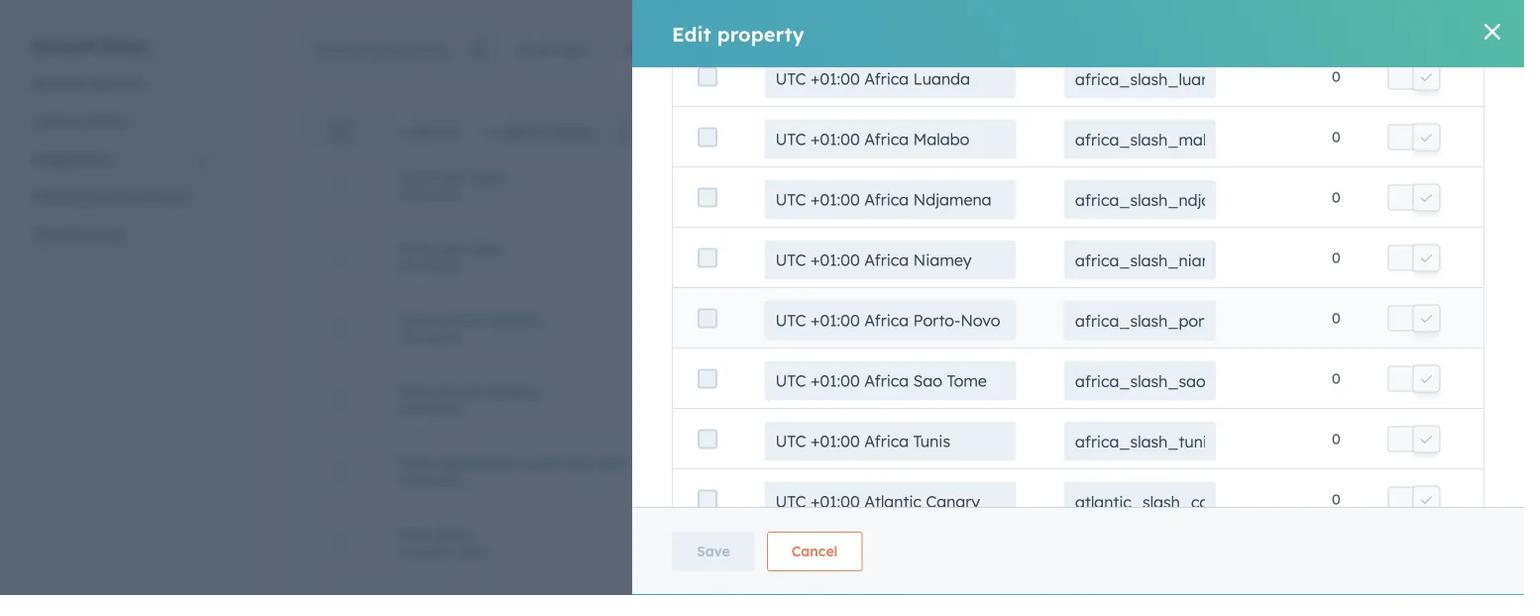 Task type: locate. For each thing, give the bounding box(es) containing it.
3 0 from the top
[[1443, 392, 1452, 410]]

downloads
[[117, 188, 189, 205]]

contact information
[[825, 464, 957, 481], [825, 535, 957, 552]]

all left groups
[[515, 41, 533, 58]]

select
[[459, 545, 492, 560]]

history for time last seen
[[920, 249, 965, 267]]

date inside time of last session date picker
[[398, 402, 425, 417]]

time inside time first seen date picker
[[398, 169, 432, 187]]

account defaults
[[32, 75, 144, 92]]

0 vertical spatial contact
[[825, 464, 877, 481]]

web for time first seen
[[825, 178, 854, 195]]

time down 3
[[398, 169, 432, 187]]

seen down time first seen date picker
[[470, 241, 504, 258]]

all groups
[[515, 41, 586, 58]]

contact information for time registration email was sent
[[825, 464, 957, 481]]

3 analytics from the top
[[858, 321, 916, 338]]

1 0 from the top
[[1443, 178, 1452, 195]]

history
[[920, 178, 965, 195], [920, 249, 965, 267], [920, 321, 965, 338], [920, 392, 965, 410]]

& up integrations
[[72, 112, 82, 130]]

hubspot for time first seen
[[1123, 178, 1180, 195]]

time down time of first session date picker
[[398, 383, 432, 401]]

3 history from the top
[[920, 321, 965, 338]]

0 vertical spatial of
[[436, 312, 450, 329]]

first down time last seen date picker
[[455, 312, 486, 329]]

all for all field types
[[625, 41, 643, 58]]

2 horizontal spatial all
[[759, 42, 777, 59]]

0 vertical spatial information
[[880, 464, 957, 481]]

4 date from the top
[[398, 402, 425, 417]]

information
[[880, 464, 957, 481], [880, 535, 957, 552]]

1 vertical spatial information
[[880, 535, 957, 552]]

all field types button
[[612, 30, 746, 69]]

web analytics history for time last seen
[[825, 249, 965, 267]]

session inside time of first session date picker
[[490, 312, 542, 329]]

time inside time zone dropdown select
[[398, 526, 432, 543]]

time down time last seen date picker
[[398, 312, 432, 329]]

session down time last seen date picker
[[490, 312, 542, 329]]

time inside time last seen date picker
[[398, 241, 432, 258]]

1 vertical spatial account
[[32, 75, 85, 92]]

0 for time of last session
[[1443, 392, 1452, 410]]

time inside time registration email was sent date picker
[[398, 455, 432, 472]]

0 horizontal spatial users
[[32, 112, 68, 130]]

web for time of first session
[[825, 321, 854, 338]]

2 information from the top
[[880, 535, 957, 552]]

2 contact from the top
[[825, 535, 877, 552]]

0 vertical spatial contact information
[[825, 464, 957, 481]]

1 history from the top
[[920, 178, 965, 195]]

teams
[[86, 112, 128, 130], [813, 122, 858, 139]]

last down time of first session date picker
[[455, 383, 484, 401]]

all users
[[759, 42, 817, 59]]

6 time from the top
[[398, 526, 432, 543]]

tracking code
[[32, 225, 125, 243]]

assign users & teams
[[706, 122, 858, 139]]

4 web analytics history from the top
[[825, 392, 965, 410]]

1 contact from the top
[[825, 464, 877, 481]]

2 time from the top
[[398, 241, 432, 258]]

teams down defaults
[[86, 112, 128, 130]]

information for time registration email was sent
[[880, 464, 957, 481]]

seen inside time last seen date picker
[[470, 241, 504, 258]]

3 hubspot from the top
[[1123, 321, 1180, 338]]

time first seen date picker
[[398, 169, 505, 203]]

1 vertical spatial seen
[[470, 241, 504, 258]]

2 contact information from the top
[[825, 535, 957, 552]]

account setup
[[32, 35, 146, 55]]

all
[[515, 41, 533, 58], [625, 41, 643, 58], [759, 42, 777, 59]]

web for time last seen
[[825, 249, 854, 267]]

time for time first seen
[[398, 169, 432, 187]]

all left users
[[759, 42, 777, 59]]

1 date from the top
[[398, 188, 425, 203]]

integrations
[[32, 150, 113, 167]]

1 time from the top
[[398, 169, 432, 187]]

contact
[[825, 464, 877, 481], [825, 535, 877, 552]]

users
[[32, 112, 68, 130], [756, 122, 794, 139]]

0 horizontal spatial teams
[[86, 112, 128, 130]]

1 horizontal spatial teams
[[813, 122, 858, 139]]

2 web analytics history from the top
[[825, 249, 965, 267]]

all users button
[[746, 30, 844, 71]]

1 vertical spatial first
[[455, 312, 486, 329]]

4 0 from the top
[[1443, 464, 1452, 481]]

of down time of first session date picker
[[436, 383, 450, 401]]

session for time of first session
[[490, 312, 542, 329]]

time for time registration email was sent
[[398, 455, 432, 472]]

1 contact information from the top
[[825, 464, 957, 481]]

sent
[[596, 455, 625, 472]]

create property
[[1371, 43, 1460, 58]]

of
[[436, 312, 450, 329], [436, 383, 450, 401]]

4 picker from the top
[[428, 402, 462, 417]]

session inside time of last session date picker
[[488, 383, 540, 401]]

session up email at the bottom left of page
[[488, 383, 540, 401]]

information for time zone
[[880, 535, 957, 552]]

0 vertical spatial seen
[[472, 169, 505, 187]]

of for last
[[436, 383, 450, 401]]

1 vertical spatial of
[[436, 383, 450, 401]]

time
[[398, 169, 432, 187], [398, 241, 432, 258], [398, 312, 432, 329], [398, 383, 432, 401], [398, 455, 432, 472], [398, 526, 432, 543]]

4 web from the top
[[825, 392, 854, 410]]

1 picker from the top
[[428, 188, 462, 203]]

tracking code link
[[20, 216, 222, 253]]

time up dropdown
[[398, 526, 432, 543]]

&
[[72, 112, 82, 130], [799, 122, 809, 139]]

session for time of last session
[[488, 383, 540, 401]]

account
[[32, 35, 96, 55], [32, 75, 85, 92]]

0 horizontal spatial all
[[515, 41, 533, 58]]

2 date from the top
[[398, 259, 425, 274]]

4 analytics from the top
[[858, 392, 916, 410]]

1 web analytics history from the top
[[825, 178, 965, 195]]

teams down users
[[813, 122, 858, 139]]

date
[[398, 188, 425, 203], [398, 259, 425, 274], [398, 331, 425, 346], [398, 402, 425, 417], [398, 473, 425, 488]]

0 horizontal spatial &
[[72, 112, 82, 130]]

create
[[1371, 43, 1408, 58]]

2 account from the top
[[32, 75, 85, 92]]

1 vertical spatial contact
[[825, 535, 877, 552]]

time of last session button
[[398, 383, 777, 401]]

picker inside time last seen date picker
[[428, 259, 462, 274]]

5 picker from the top
[[428, 473, 462, 488]]

0 vertical spatial session
[[490, 312, 542, 329]]

time of last session date picker
[[398, 383, 540, 417]]

users
[[781, 42, 817, 59]]

of inside time of first session date picker
[[436, 312, 450, 329]]

picker inside time first seen date picker
[[428, 188, 462, 203]]

marketplace downloads link
[[20, 178, 222, 216]]

account for account setup
[[32, 35, 96, 55]]

seen inside time first seen date picker
[[472, 169, 505, 187]]

seen for time first seen
[[472, 169, 505, 187]]

5 time from the top
[[398, 455, 432, 472]]

first
[[436, 169, 468, 187], [455, 312, 486, 329]]

time down time first seen date picker
[[398, 241, 432, 258]]

contact for time zone
[[825, 535, 877, 552]]

1 of from the top
[[436, 312, 450, 329]]

hubspot for time last seen
[[1123, 249, 1180, 267]]

first down selected
[[436, 169, 468, 187]]

add to group
[[502, 122, 594, 139]]

3 picker from the top
[[428, 331, 462, 346]]

users up integrations
[[32, 112, 68, 130]]

picker up time of first session date picker
[[428, 259, 462, 274]]

date inside time first seen date picker
[[398, 188, 425, 203]]

2 picker from the top
[[428, 259, 462, 274]]

analytics for time of last session
[[858, 392, 916, 410]]

code
[[91, 225, 125, 243]]

analytics
[[858, 178, 916, 195], [858, 249, 916, 267], [858, 321, 916, 338], [858, 392, 916, 410]]

1 analytics from the top
[[858, 178, 916, 195]]

archive button
[[614, 122, 687, 139]]

defaults
[[89, 75, 144, 92]]

time for time of first session
[[398, 312, 432, 329]]

5 hubspot from the top
[[1123, 464, 1180, 481]]

types
[[682, 41, 720, 58]]

3 web analytics history from the top
[[825, 321, 965, 338]]

picker up 'registration'
[[428, 402, 462, 417]]

4 hubspot from the top
[[1123, 392, 1180, 410]]

1 information from the top
[[880, 464, 957, 481]]

2 of from the top
[[436, 383, 450, 401]]

& right assign
[[799, 122, 809, 139]]

session
[[490, 312, 542, 329], [488, 383, 540, 401]]

all for all users
[[759, 42, 777, 59]]

4 history from the top
[[920, 392, 965, 410]]

account setup element
[[20, 34, 222, 329]]

1 horizontal spatial &
[[799, 122, 809, 139]]

time inside time of last session date picker
[[398, 383, 432, 401]]

picker up time last seen date picker
[[428, 188, 462, 203]]

1 horizontal spatial users
[[756, 122, 794, 139]]

1 hubspot from the top
[[1123, 178, 1180, 195]]

0 vertical spatial last
[[436, 241, 466, 258]]

all left field
[[625, 41, 643, 58]]

2 hubspot from the top
[[1123, 249, 1180, 267]]

picker inside time of first session date picker
[[428, 331, 462, 346]]

web
[[825, 178, 854, 195], [825, 249, 854, 267], [825, 321, 854, 338], [825, 392, 854, 410]]

seen down add
[[472, 169, 505, 187]]

of for first
[[436, 312, 450, 329]]

seen
[[472, 169, 505, 187], [470, 241, 504, 258]]

last
[[436, 241, 466, 258], [455, 383, 484, 401]]

3 web from the top
[[825, 321, 854, 338]]

account up 'account defaults' at top
[[32, 35, 96, 55]]

2 history from the top
[[920, 249, 965, 267]]

archive
[[635, 122, 687, 139]]

0
[[1443, 178, 1452, 195], [1443, 321, 1452, 338], [1443, 392, 1452, 410], [1443, 464, 1452, 481]]

last down time first seen date picker
[[436, 241, 466, 258]]

time inside time of first session date picker
[[398, 312, 432, 329]]

tracking
[[32, 225, 87, 243]]

3 time from the top
[[398, 312, 432, 329]]

dropdown
[[398, 545, 456, 560]]

of inside time of last session date picker
[[436, 383, 450, 401]]

hubspot
[[1123, 178, 1180, 195], [1123, 249, 1180, 267], [1123, 321, 1180, 338], [1123, 392, 1180, 410], [1123, 464, 1180, 481]]

0 vertical spatial first
[[436, 169, 468, 187]]

2 analytics from the top
[[858, 249, 916, 267]]

1 web from the top
[[825, 178, 854, 195]]

0 vertical spatial account
[[32, 35, 96, 55]]

date inside time of first session date picker
[[398, 331, 425, 346]]

3 date from the top
[[398, 331, 425, 346]]

first inside time of first session date picker
[[455, 312, 486, 329]]

picker down 'registration'
[[428, 473, 462, 488]]

picker up time of last session date picker
[[428, 331, 462, 346]]

assign
[[706, 122, 752, 139]]

2 0 from the top
[[1443, 321, 1452, 338]]

users right assign
[[756, 122, 794, 139]]

of down time last seen date picker
[[436, 312, 450, 329]]

date inside time last seen date picker
[[398, 259, 425, 274]]

all groups button
[[502, 30, 612, 69]]

2 web from the top
[[825, 249, 854, 267]]

web analytics history
[[825, 178, 965, 195], [825, 249, 965, 267], [825, 321, 965, 338], [825, 392, 965, 410]]

add
[[502, 122, 530, 139]]

1 vertical spatial contact information
[[825, 535, 957, 552]]

1 account from the top
[[32, 35, 96, 55]]

history for time first seen
[[920, 178, 965, 195]]

marketplace downloads
[[32, 188, 189, 205]]

1 vertical spatial session
[[488, 383, 540, 401]]

account for account defaults
[[32, 75, 85, 92]]

email
[[522, 455, 561, 472]]

time of first session date picker
[[398, 312, 542, 346]]

users inside account setup element
[[32, 112, 68, 130]]

setup
[[101, 35, 146, 55]]

account up users & teams
[[32, 75, 85, 92]]

1 horizontal spatial all
[[625, 41, 643, 58]]

groups
[[537, 41, 586, 58]]

5 date from the top
[[398, 473, 425, 488]]

time left 'registration'
[[398, 455, 432, 472]]

4 time from the top
[[398, 383, 432, 401]]

picker
[[428, 188, 462, 203], [428, 259, 462, 274], [428, 331, 462, 346], [428, 402, 462, 417], [428, 473, 462, 488]]

account defaults link
[[20, 65, 222, 103]]

1 vertical spatial last
[[455, 383, 484, 401]]



Task type: vqa. For each thing, say whether or not it's contained in the screenshot.
Time for Time registration email was sent
yes



Task type: describe. For each thing, give the bounding box(es) containing it.
add to group button
[[482, 122, 594, 139]]

picker inside time registration email was sent date picker
[[428, 473, 462, 488]]

& inside account setup element
[[72, 112, 82, 130]]

time for time of last session
[[398, 383, 432, 401]]

create property button
[[1354, 35, 1477, 66]]

analytics for time first seen
[[858, 178, 916, 195]]

time for time last seen
[[398, 241, 432, 258]]

date inside time registration email was sent date picker
[[398, 473, 425, 488]]

3
[[402, 124, 408, 139]]

last inside time last seen date picker
[[436, 241, 466, 258]]

time registration email was sent date picker
[[398, 455, 625, 488]]

history for time of first session
[[920, 321, 965, 338]]

users & teams
[[32, 112, 128, 130]]

time zone button
[[398, 526, 777, 543]]

integrations button
[[20, 140, 222, 178]]

history for time of last session
[[920, 392, 965, 410]]

hubspot for time of last session
[[1123, 392, 1180, 410]]

users & teams link
[[20, 103, 222, 140]]

group
[[552, 122, 594, 139]]

time zone dropdown select
[[398, 526, 492, 560]]

field
[[647, 41, 677, 58]]

seen for time last seen
[[470, 241, 504, 258]]

Search search field
[[304, 30, 502, 69]]

all field types
[[625, 41, 720, 58]]

first inside time first seen date picker
[[436, 169, 468, 187]]

marketplace
[[32, 188, 113, 205]]

0 for time registration email was sent
[[1443, 464, 1452, 481]]

time registration email was sent button
[[398, 455, 777, 472]]

web analytics history for time first seen
[[825, 178, 965, 195]]

was
[[565, 455, 592, 472]]

analytics for time of first session
[[858, 321, 916, 338]]

hubspot for time of first session
[[1123, 321, 1180, 338]]

time for time zone
[[398, 526, 432, 543]]

web analytics history for time of first session
[[825, 321, 965, 338]]

teams inside account setup element
[[86, 112, 128, 130]]

zone
[[436, 526, 471, 543]]

contact for time registration email was sent
[[825, 464, 877, 481]]

all for all groups
[[515, 41, 533, 58]]

registration
[[436, 455, 518, 472]]

time last seen date picker
[[398, 241, 504, 274]]

web for time of last session
[[825, 392, 854, 410]]

time of first session button
[[398, 312, 777, 329]]

0 for time of first session
[[1443, 321, 1452, 338]]

time first seen button
[[398, 169, 777, 187]]

web analytics history for time of last session
[[825, 392, 965, 410]]

picker inside time of last session date picker
[[428, 402, 462, 417]]

selected
[[411, 124, 458, 139]]

last inside time of last session date picker
[[455, 383, 484, 401]]

contact information for time zone
[[825, 535, 957, 552]]

to
[[534, 122, 548, 139]]

analytics for time last seen
[[858, 249, 916, 267]]

assign users & teams button
[[706, 122, 886, 139]]

property
[[1411, 43, 1460, 58]]

3 selected
[[402, 124, 458, 139]]

0 for time first seen
[[1443, 178, 1452, 195]]

time last seen button
[[398, 241, 777, 258]]

hubspot for time registration email was sent
[[1123, 464, 1180, 481]]



